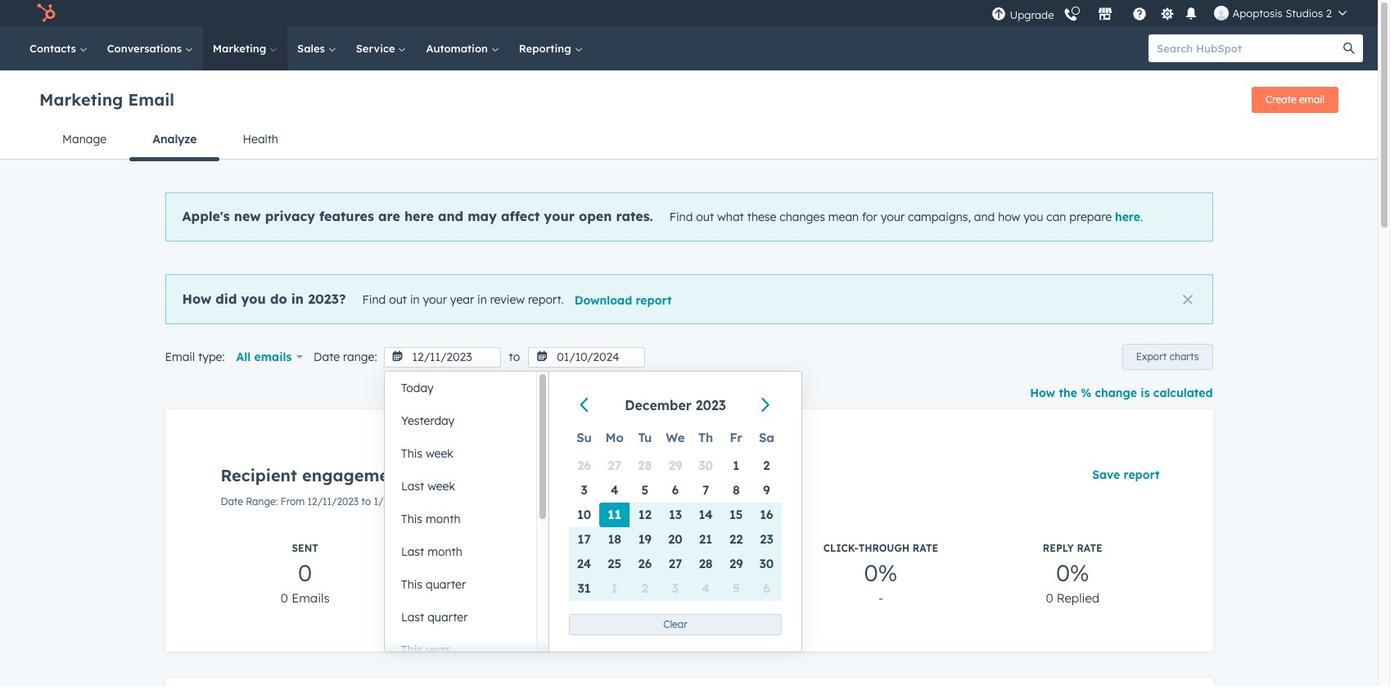 Task type: locate. For each thing, give the bounding box(es) containing it.
create email
[[1266, 93, 1325, 106]]

your inside how did you do in 2023? alert
[[423, 293, 447, 307]]

1 horizontal spatial 5
[[733, 581, 740, 596]]

0 vertical spatial month
[[426, 512, 461, 527]]

health button
[[220, 120, 301, 159]]

2 vertical spatial last
[[401, 610, 425, 625]]

6 down 23 menu item
[[764, 581, 771, 596]]

3 menu item
[[569, 478, 600, 503], [661, 577, 691, 601]]

rate for open rate
[[500, 542, 526, 555]]

1 rate from the left
[[500, 542, 526, 555]]

0 vertical spatial 6 menu item
[[661, 478, 691, 503]]

month inside button
[[428, 545, 463, 559]]

last quarter button
[[385, 601, 537, 634]]

23
[[760, 532, 774, 547]]

date left range:
[[314, 350, 340, 365]]

to down review
[[509, 350, 520, 365]]

0 horizontal spatial 2
[[642, 581, 649, 596]]

quarter up this year button
[[428, 610, 468, 625]]

2 right studios
[[1327, 7, 1333, 20]]

0 vertical spatial 6
[[672, 482, 679, 498]]

report inside "button"
[[636, 293, 672, 308]]

engagement
[[302, 465, 406, 486]]

emails down sent
[[292, 591, 330, 606]]

0 vertical spatial week
[[426, 446, 454, 461]]

year down the 'last quarter'
[[426, 643, 450, 658]]

last up '1/10/2024'
[[401, 479, 425, 494]]

26 menu item down 19
[[630, 552, 661, 577]]

how did you do in 2023?
[[182, 291, 346, 307]]

your right for
[[881, 210, 905, 224]]

4 menu item up 11
[[600, 478, 630, 503]]

here right prepare
[[1116, 210, 1141, 224]]

1 vertical spatial how
[[1031, 386, 1056, 401]]

0 horizontal spatial report
[[636, 293, 672, 308]]

1 vertical spatial 1 menu item
[[600, 577, 630, 601]]

manage
[[62, 132, 107, 147]]

1 horizontal spatial 6 menu item
[[752, 577, 782, 601]]

14 menu item
[[691, 503, 721, 528]]

report
[[636, 293, 672, 308], [1124, 468, 1160, 482]]

28 menu item
[[630, 454, 661, 478], [691, 552, 721, 577]]

4 rate from the left
[[1077, 542, 1103, 555]]

0 horizontal spatial 1
[[612, 581, 618, 596]]

26 down "su"
[[578, 458, 591, 473]]

rate inside click rate 0% 0 clicked
[[694, 542, 720, 555]]

how left the "did"
[[182, 291, 212, 307]]

0 horizontal spatial you
[[241, 291, 266, 307]]

rates.
[[616, 208, 653, 224]]

5 up 12 at bottom
[[642, 482, 649, 498]]

email up analyze
[[128, 89, 175, 109]]

week up last week
[[426, 446, 454, 461]]

29 down "22" menu item
[[730, 556, 743, 572]]

how inside button
[[1031, 386, 1056, 401]]

30 for bottommost 30 menu item
[[760, 556, 774, 572]]

0 vertical spatial quarter
[[426, 577, 466, 592]]

1 vertical spatial last
[[401, 545, 425, 559]]

year
[[450, 293, 474, 307], [426, 643, 450, 658]]

email
[[128, 89, 175, 109], [165, 350, 195, 365]]

0 horizontal spatial 2 menu item
[[630, 577, 661, 601]]

21
[[700, 532, 713, 547]]

26 down 19 'menu item'
[[639, 556, 652, 572]]

2 horizontal spatial in
[[478, 293, 487, 307]]

1 horizontal spatial find
[[670, 210, 693, 224]]

calling button
[[1058, 1, 1086, 25]]

notifications image
[[1184, 7, 1199, 22]]

5 menu item
[[630, 478, 661, 503], [721, 577, 752, 601]]

0 vertical spatial last
[[401, 479, 425, 494]]

4 up clear button
[[702, 581, 710, 596]]

download report button
[[564, 285, 683, 317]]

this month
[[401, 512, 461, 527]]

1 menu item up the 8
[[721, 454, 752, 478]]

your left review
[[423, 293, 447, 307]]

marketing inside marketing email banner
[[39, 89, 123, 109]]

you left do at the top left of page
[[241, 291, 266, 307]]

do
[[270, 291, 287, 307]]

18
[[608, 532, 622, 547]]

0% inside reply rate 0% 0 replied
[[1057, 559, 1090, 587]]

campaigns,
[[908, 210, 971, 224]]

1 horizontal spatial 30 menu item
[[752, 552, 782, 577]]

out
[[696, 210, 714, 224], [389, 293, 407, 307]]

help image
[[1133, 7, 1148, 22]]

5 right clicked
[[733, 581, 740, 596]]

1 this from the top
[[401, 446, 423, 461]]

1 up the 8
[[733, 458, 740, 473]]

1 horizontal spatial 29
[[730, 556, 743, 572]]

out for what
[[696, 210, 714, 224]]

marketing
[[213, 42, 270, 55], [39, 89, 123, 109]]

2 menu item
[[752, 454, 782, 478], [630, 577, 661, 601]]

0 inside reply rate 0% 0 replied
[[1046, 591, 1054, 606]]

marketing left sales
[[213, 42, 270, 55]]

1 horizontal spatial 0%
[[865, 559, 898, 587]]

2 last from the top
[[401, 545, 425, 559]]

30 down 23 menu item
[[760, 556, 774, 572]]

3 0% from the left
[[1057, 559, 1090, 587]]

4
[[611, 482, 619, 498], [702, 581, 710, 596]]

28 menu item down tu
[[630, 454, 661, 478]]

changes
[[780, 210, 826, 224]]

this for this year
[[401, 643, 423, 658]]

1 horizontal spatial out
[[696, 210, 714, 224]]

3 menu item up the 10
[[569, 478, 600, 503]]

month
[[426, 512, 461, 527], [428, 545, 463, 559]]

you left can
[[1024, 210, 1044, 224]]

emails inside the sent 0 0 emails
[[292, 591, 330, 606]]

export charts button
[[1123, 344, 1214, 370]]

range:
[[343, 350, 377, 365]]

menu
[[991, 0, 1359, 26]]

2 inside apoptosis studios 2 'popup button'
[[1327, 7, 1333, 20]]

30 menu item down 23
[[752, 552, 782, 577]]

27 menu item
[[600, 454, 630, 478], [661, 552, 691, 577]]

date left range at the bottom left of page
[[221, 496, 243, 508]]

1 horizontal spatial 30
[[760, 556, 774, 572]]

1 horizontal spatial 29 menu item
[[721, 552, 752, 577]]

this down '1/10/2024'
[[401, 512, 423, 527]]

year inside button
[[426, 643, 450, 658]]

2 menu item up clear button
[[630, 577, 661, 601]]

out left what
[[696, 210, 714, 224]]

last up 'this year'
[[401, 610, 425, 625]]

marketing for marketing email
[[39, 89, 123, 109]]

rate left "22" menu item
[[694, 542, 720, 555]]

0 horizontal spatial 6 menu item
[[661, 478, 691, 503]]

1 vertical spatial month
[[428, 545, 463, 559]]

3 menu item up clear
[[661, 577, 691, 601]]

prepare
[[1070, 210, 1112, 224]]

today
[[401, 381, 434, 396]]

click-through rate 0% -
[[824, 542, 939, 606]]

yesterday
[[401, 414, 455, 428]]

1 menu item
[[721, 454, 752, 478], [600, 577, 630, 601]]

emails
[[254, 350, 292, 365], [292, 591, 330, 606]]

26 menu item
[[569, 454, 600, 478], [630, 552, 661, 577]]

0 vertical spatial 3
[[581, 482, 588, 498]]

6 menu item down 23 menu item
[[752, 577, 782, 601]]

1 menu item down 25
[[600, 577, 630, 601]]

marketing link
[[203, 26, 288, 70]]

1 vertical spatial find
[[362, 293, 386, 307]]

3 this from the top
[[401, 577, 423, 592]]

last week button
[[385, 470, 537, 503]]

1 horizontal spatial 1 menu item
[[721, 454, 752, 478]]

4 menu item
[[600, 478, 630, 503], [691, 577, 721, 601]]

and left may at the left of page
[[438, 208, 464, 224]]

1 vertical spatial 1
[[612, 581, 618, 596]]

0 vertical spatial 27
[[608, 458, 622, 473]]

1 vertical spatial 2
[[764, 458, 770, 473]]

30 up 7
[[699, 458, 713, 473]]

how inside alert
[[182, 291, 212, 307]]

this for this month
[[401, 512, 423, 527]]

0 horizontal spatial 30 menu item
[[691, 454, 721, 478]]

find right 2023? on the left top of page
[[362, 293, 386, 307]]

replied
[[1057, 591, 1100, 606]]

2 horizontal spatial your
[[881, 210, 905, 224]]

rate
[[500, 542, 526, 555], [694, 542, 720, 555], [913, 542, 939, 555], [1077, 542, 1103, 555]]

1 horizontal spatial and
[[975, 210, 995, 224]]

fr
[[730, 430, 743, 446]]

0 horizontal spatial your
[[423, 293, 447, 307]]

5 menu item right clicked
[[721, 577, 752, 601]]

0 vertical spatial 3 menu item
[[569, 478, 600, 503]]

marketing email banner
[[39, 82, 1339, 120]]

29 down we
[[669, 458, 683, 473]]

0 horizontal spatial 29
[[669, 458, 683, 473]]

report right download
[[636, 293, 672, 308]]

24 menu item
[[569, 552, 600, 577]]

emails inside popup button
[[254, 350, 292, 365]]

0 horizontal spatial 4
[[611, 482, 619, 498]]

25
[[608, 556, 622, 572]]

4 up 11
[[611, 482, 619, 498]]

1 horizontal spatial marketing
[[213, 42, 270, 55]]

0 inside click rate 0% 0 clicked
[[663, 591, 671, 606]]

26 menu item down "su"
[[569, 454, 600, 478]]

1 horizontal spatial 4
[[702, 581, 710, 596]]

2 0% from the left
[[865, 559, 898, 587]]

1 horizontal spatial to
[[509, 350, 520, 365]]

yesterday button
[[385, 405, 537, 437]]

upgrade image
[[992, 7, 1007, 22]]

1 horizontal spatial mm/dd/yyyy text field
[[529, 347, 646, 368]]

save
[[1093, 468, 1121, 482]]

5 menu item up 12 at bottom
[[630, 478, 661, 503]]

4 this from the top
[[401, 643, 423, 658]]

0 horizontal spatial mm/dd/yyyy text field
[[384, 347, 501, 368]]

27 down click
[[669, 556, 683, 572]]

29 menu item
[[661, 454, 691, 478], [721, 552, 752, 577]]

27 for bottommost 27 menu item
[[669, 556, 683, 572]]

last for last month
[[401, 545, 425, 559]]

month for this month
[[426, 512, 461, 527]]

features
[[320, 208, 374, 224]]

search button
[[1336, 34, 1364, 62]]

report inside button
[[1124, 468, 1160, 482]]

2 this from the top
[[401, 512, 423, 527]]

0 horizontal spatial marketing
[[39, 89, 123, 109]]

here right are at the left top of the page
[[405, 208, 434, 224]]

how
[[182, 291, 212, 307], [1031, 386, 1056, 401]]

quarter for this quarter
[[426, 577, 466, 592]]

28 down tu
[[638, 458, 652, 473]]

out right 2023? on the left top of page
[[389, 293, 407, 307]]

3
[[581, 482, 588, 498], [672, 581, 679, 596]]

29 menu item down 22
[[721, 552, 752, 577]]

6 menu item
[[661, 478, 691, 503], [752, 577, 782, 601]]

find for find out in your year in review report.
[[362, 293, 386, 307]]

1 horizontal spatial 3
[[672, 581, 679, 596]]

1 vertical spatial 5
[[733, 581, 740, 596]]

1 vertical spatial emails
[[292, 591, 330, 606]]

1 horizontal spatial 27 menu item
[[661, 552, 691, 577]]

20
[[669, 532, 683, 547]]

0% down through
[[865, 559, 898, 587]]

marketplaces image
[[1099, 7, 1114, 22]]

12/11/2023
[[308, 496, 359, 508]]

week up this month at the left of the page
[[428, 479, 455, 494]]

10 menu item
[[569, 503, 600, 528]]

0 horizontal spatial 4 menu item
[[600, 478, 630, 503]]

and
[[438, 208, 464, 224], [975, 210, 995, 224]]

30 menu item
[[691, 454, 721, 478], [752, 552, 782, 577]]

1 vertical spatial week
[[428, 479, 455, 494]]

0 vertical spatial 2
[[1327, 7, 1333, 20]]

emails right all
[[254, 350, 292, 365]]

0 horizontal spatial date
[[221, 496, 243, 508]]

rate inside reply rate 0% 0 replied
[[1077, 542, 1103, 555]]

this inside 'button'
[[401, 512, 423, 527]]

0% up clicked
[[673, 559, 706, 587]]

1 horizontal spatial here
[[1116, 210, 1141, 224]]

12
[[639, 507, 652, 523]]

28 menu item down 21
[[691, 552, 721, 577]]

rate right through
[[913, 542, 939, 555]]

15 menu item
[[721, 503, 752, 528]]

review
[[490, 293, 525, 307]]

0 vertical spatial 27 menu item
[[600, 454, 630, 478]]

0 horizontal spatial how
[[182, 291, 212, 307]]

rate right open
[[500, 542, 526, 555]]

0 horizontal spatial 26 menu item
[[569, 454, 600, 478]]

29 menu item down we
[[661, 454, 691, 478]]

month inside 'button'
[[426, 512, 461, 527]]

mm/dd/yyyy text field up today button
[[384, 347, 501, 368]]

rate for click rate 0% 0 clicked
[[694, 542, 720, 555]]

find right rates.
[[670, 210, 693, 224]]

through
[[859, 542, 910, 555]]

email type:
[[165, 350, 225, 365]]

last down this month at the left of the page
[[401, 545, 425, 559]]

0 horizontal spatial 5 menu item
[[630, 478, 661, 503]]

out inside how did you do in 2023? alert
[[389, 293, 407, 307]]

and left how
[[975, 210, 995, 224]]

1 down 25 menu item on the left bottom of page
[[612, 581, 618, 596]]

0 horizontal spatial 3
[[581, 482, 588, 498]]

to
[[509, 350, 520, 365], [362, 496, 371, 508]]

1 vertical spatial 26
[[639, 556, 652, 572]]

13 menu item
[[661, 503, 691, 528]]

this down yesterday
[[401, 446, 423, 461]]

29
[[669, 458, 683, 473], [730, 556, 743, 572]]

Search HubSpot search field
[[1149, 34, 1349, 62]]

0 vertical spatial year
[[450, 293, 474, 307]]

2
[[1327, 7, 1333, 20], [764, 458, 770, 473], [642, 581, 649, 596]]

1 horizontal spatial 1
[[733, 458, 740, 473]]

last month
[[401, 545, 463, 559]]

0% inside click-through rate 0% -
[[865, 559, 898, 587]]

find out in your year in review report.
[[362, 293, 564, 307]]

1 vertical spatial 5 menu item
[[721, 577, 752, 601]]

the
[[1059, 386, 1078, 401]]

quarter up the 'last quarter'
[[426, 577, 466, 592]]

MM/DD/YYYY text field
[[384, 347, 501, 368], [529, 347, 646, 368]]

month up this quarter
[[428, 545, 463, 559]]

1 vertical spatial report
[[1124, 468, 1160, 482]]

4 menu item up clear button
[[691, 577, 721, 601]]

2 rate from the left
[[694, 542, 720, 555]]

1 vertical spatial 4
[[702, 581, 710, 596]]

year left review
[[450, 293, 474, 307]]

mm/dd/yyyy text field up 'previous month' 'icon'
[[529, 347, 646, 368]]

0 vertical spatial find
[[670, 210, 693, 224]]

0% up replied
[[1057, 559, 1090, 587]]

0 horizontal spatial 29 menu item
[[661, 454, 691, 478]]

3 up the 10
[[581, 482, 588, 498]]

this down the 'last quarter'
[[401, 643, 423, 658]]

your left the open
[[544, 208, 575, 224]]

0 horizontal spatial 28
[[638, 458, 652, 473]]

27 for the leftmost 27 menu item
[[608, 458, 622, 473]]

22 menu item
[[721, 528, 752, 552]]

1 vertical spatial 27
[[669, 556, 683, 572]]

clear button
[[569, 614, 782, 636]]

6 up '13'
[[672, 482, 679, 498]]

1 horizontal spatial 4 menu item
[[691, 577, 721, 601]]

th
[[699, 430, 714, 446]]

2 menu item up 9
[[752, 454, 782, 478]]

email left the type:
[[165, 350, 195, 365]]

27 menu item down 20
[[661, 552, 691, 577]]

1 vertical spatial you
[[241, 291, 266, 307]]

settings image
[[1161, 7, 1175, 22]]

marketing up manage button
[[39, 89, 123, 109]]

navigation
[[39, 120, 1339, 161]]

how for how did you do in 2023?
[[182, 291, 212, 307]]

1 horizontal spatial report
[[1124, 468, 1160, 482]]

find inside how did you do in 2023? alert
[[362, 293, 386, 307]]

quarter
[[426, 577, 466, 592], [428, 610, 468, 625]]

how left the
[[1031, 386, 1056, 401]]

1 vertical spatial to
[[362, 496, 371, 508]]

rate right reply
[[1077, 542, 1103, 555]]

these
[[748, 210, 777, 224]]

2 left click rate 0% 0 clicked
[[642, 581, 649, 596]]

clicked
[[674, 591, 716, 606]]

2 up 9
[[764, 458, 770, 473]]

0 horizontal spatial 28 menu item
[[630, 454, 661, 478]]

12 menu item
[[630, 503, 661, 528]]

0 horizontal spatial out
[[389, 293, 407, 307]]

analyze button
[[130, 120, 220, 161]]

30 menu item up 7
[[691, 454, 721, 478]]

28 down 21 menu item
[[699, 556, 713, 572]]

report right save
[[1124, 468, 1160, 482]]

1 0% from the left
[[673, 559, 706, 587]]

to down engagement
[[362, 496, 371, 508]]

notifications button
[[1182, 5, 1202, 22]]

1 vertical spatial 6
[[764, 581, 771, 596]]

3 up clear
[[672, 581, 679, 596]]

1 horizontal spatial 2 menu item
[[752, 454, 782, 478]]

calculated
[[1154, 386, 1214, 401]]

0
[[298, 559, 312, 587], [281, 591, 288, 606], [663, 591, 671, 606], [1046, 591, 1054, 606]]

0% inside click rate 0% 0 clicked
[[673, 559, 706, 587]]

how did you do in 2023? alert
[[165, 274, 1214, 324]]

3 rate from the left
[[913, 542, 939, 555]]

1 last from the top
[[401, 479, 425, 494]]

3 last from the top
[[401, 610, 425, 625]]

are
[[378, 208, 400, 224]]

6 menu item up '13'
[[661, 478, 691, 503]]

27 menu item down the mo
[[600, 454, 630, 478]]

27 down the mo
[[608, 458, 622, 473]]

month up last month
[[426, 512, 461, 527]]

2 vertical spatial 2
[[642, 581, 649, 596]]

affect
[[501, 208, 540, 224]]

save report button
[[1082, 459, 1171, 491]]

0 vertical spatial how
[[182, 291, 212, 307]]

1 vertical spatial quarter
[[428, 610, 468, 625]]

this down last month
[[401, 577, 423, 592]]

year inside how did you do in 2023? alert
[[450, 293, 474, 307]]

0 horizontal spatial 1 menu item
[[600, 577, 630, 601]]

service link
[[346, 26, 416, 70]]

marketing inside marketing 'link'
[[213, 42, 270, 55]]

calling image
[[1064, 8, 1079, 23]]

1 vertical spatial 28 menu item
[[691, 552, 721, 577]]

in
[[291, 291, 304, 307], [410, 293, 420, 307], [478, 293, 487, 307]]

28
[[638, 458, 652, 473], [699, 556, 713, 572]]

18 menu item
[[600, 528, 630, 552]]

sa
[[759, 430, 775, 446]]

tu
[[638, 430, 652, 446]]



Task type: vqa. For each thing, say whether or not it's contained in the screenshot.
ASSIGNED
no



Task type: describe. For each thing, give the bounding box(es) containing it.
0 horizontal spatial here
[[405, 208, 434, 224]]

0 vertical spatial 26
[[578, 458, 591, 473]]

16 menu item
[[752, 503, 782, 528]]

date for date range:
[[314, 350, 340, 365]]

recipient engagement
[[221, 465, 406, 486]]

1 mm/dd/yyyy text field from the left
[[384, 347, 501, 368]]

0 horizontal spatial 27 menu item
[[600, 454, 630, 478]]

31
[[578, 581, 591, 596]]

last for last week
[[401, 479, 425, 494]]

this quarter button
[[385, 568, 537, 601]]

report for recipient engagement
[[1124, 468, 1160, 482]]

navigation containing manage
[[39, 120, 1339, 161]]

mo
[[606, 430, 624, 446]]

we
[[666, 430, 685, 446]]

1 horizontal spatial your
[[544, 208, 575, 224]]

december 2023
[[625, 397, 726, 414]]

apple's
[[182, 208, 230, 224]]

reporting
[[519, 42, 575, 55]]

0 vertical spatial 26 menu item
[[569, 454, 600, 478]]

marketplaces button
[[1089, 0, 1123, 26]]

this for this quarter
[[401, 577, 423, 592]]

recipient
[[221, 465, 297, 486]]

may
[[468, 208, 497, 224]]

0 vertical spatial to
[[509, 350, 520, 365]]

%
[[1081, 386, 1092, 401]]

0 vertical spatial 4 menu item
[[600, 478, 630, 503]]

-
[[879, 591, 884, 606]]

rate for reply rate 0% 0 replied
[[1077, 542, 1103, 555]]

marketing for marketing
[[213, 42, 270, 55]]

range
[[246, 496, 276, 508]]

studios
[[1286, 7, 1324, 20]]

5 for the rightmost 5 menu item
[[733, 581, 740, 596]]

date for date range : from 12/11/2023 to 1/10/2024
[[221, 496, 243, 508]]

month for last month
[[428, 545, 463, 559]]

contacts link
[[20, 26, 97, 70]]

1 vertical spatial 30 menu item
[[752, 552, 782, 577]]

service
[[356, 42, 398, 55]]

1 vertical spatial 4 menu item
[[691, 577, 721, 601]]

next month image
[[757, 396, 775, 415]]

1 vertical spatial 26 menu item
[[630, 552, 661, 577]]

10
[[577, 507, 592, 523]]

manage button
[[39, 120, 130, 159]]

1 horizontal spatial 3 menu item
[[661, 577, 691, 601]]

this for this week
[[401, 446, 423, 461]]

17
[[578, 532, 591, 547]]

all emails
[[236, 350, 292, 365]]

charts
[[1170, 351, 1200, 363]]

apple's new privacy features are here and may affect your open rates.
[[182, 208, 653, 224]]

5 for top 5 menu item
[[642, 482, 649, 498]]

7 menu item
[[691, 478, 721, 503]]

here link
[[1116, 210, 1141, 224]]

type:
[[198, 350, 225, 365]]

find for find out what these changes mean for your campaigns, and how you can prepare here .
[[670, 210, 693, 224]]

1 vertical spatial 3
[[672, 581, 679, 596]]

this week
[[401, 446, 454, 461]]

apoptosis studios 2
[[1233, 7, 1333, 20]]

0 horizontal spatial to
[[362, 496, 371, 508]]

1 vertical spatial 6 menu item
[[752, 577, 782, 601]]

how the % change is calculated
[[1031, 386, 1214, 401]]

date range:
[[314, 350, 377, 365]]

conversations link
[[97, 26, 203, 70]]

download report
[[575, 293, 672, 308]]

out for in
[[389, 293, 407, 307]]

sales link
[[288, 26, 346, 70]]

0 vertical spatial 2 menu item
[[752, 454, 782, 478]]

last month button
[[385, 536, 537, 568]]

download
[[575, 293, 633, 308]]

can
[[1047, 210, 1067, 224]]

automation
[[426, 42, 491, 55]]

15
[[730, 507, 743, 523]]

how for how the % change is calculated
[[1031, 386, 1056, 401]]

health
[[243, 132, 278, 147]]

is
[[1141, 386, 1150, 401]]

1 vertical spatial 28
[[699, 556, 713, 572]]

settings link
[[1158, 5, 1178, 22]]

31 menu item
[[569, 577, 600, 601]]

from
[[281, 496, 305, 508]]

0 horizontal spatial and
[[438, 208, 464, 224]]

29 for 29 menu item to the bottom
[[730, 556, 743, 572]]

reporting link
[[509, 26, 593, 70]]

21 menu item
[[691, 528, 721, 552]]

week for this week
[[426, 446, 454, 461]]

22
[[730, 532, 743, 547]]

reply
[[1043, 542, 1074, 555]]

19 menu item
[[630, 528, 661, 552]]

hubspot image
[[36, 3, 56, 23]]

19
[[639, 532, 652, 547]]

what
[[718, 210, 744, 224]]

quarter for last quarter
[[428, 610, 468, 625]]

tara schultz image
[[1215, 6, 1230, 20]]

search image
[[1344, 43, 1356, 54]]

8 menu item
[[721, 478, 752, 503]]

report.
[[528, 293, 564, 307]]

report for find out in your year in review report.
[[636, 293, 672, 308]]

23 menu item
[[752, 528, 782, 552]]

open
[[579, 208, 612, 224]]

29 for topmost 29 menu item
[[669, 458, 683, 473]]

24
[[577, 556, 592, 572]]

last week
[[401, 479, 455, 494]]

30 for the left 30 menu item
[[699, 458, 713, 473]]

contacts
[[29, 42, 79, 55]]

0 vertical spatial 28
[[638, 458, 652, 473]]

0 vertical spatial 28 menu item
[[630, 454, 661, 478]]

25 menu item
[[600, 552, 630, 577]]

apoptosis
[[1233, 7, 1283, 20]]

close image
[[1183, 295, 1193, 305]]

0 horizontal spatial in
[[291, 291, 304, 307]]

for
[[863, 210, 878, 224]]

1 vertical spatial email
[[165, 350, 195, 365]]

0 vertical spatial 5 menu item
[[630, 478, 661, 503]]

1 vertical spatial 2 menu item
[[630, 577, 661, 601]]

20 menu item
[[661, 528, 691, 552]]

apoptosis studios 2 button
[[1205, 0, 1357, 26]]

0 horizontal spatial 3 menu item
[[569, 478, 600, 503]]

0 vertical spatial 29 menu item
[[661, 454, 691, 478]]

1 vertical spatial 29 menu item
[[721, 552, 752, 577]]

you inside alert
[[241, 291, 266, 307]]

click
[[659, 542, 691, 555]]

privacy
[[265, 208, 315, 224]]

last quarter
[[401, 610, 468, 625]]

did
[[216, 291, 237, 307]]

this quarter
[[401, 577, 466, 592]]

0% for 0 replied
[[1057, 559, 1090, 587]]

rate inside click-through rate 0% -
[[913, 542, 939, 555]]

change
[[1096, 386, 1138, 401]]

1 vertical spatial 27 menu item
[[661, 552, 691, 577]]

last for last quarter
[[401, 610, 425, 625]]

0 vertical spatial 1 menu item
[[721, 454, 752, 478]]

create email button
[[1252, 87, 1339, 113]]

export
[[1137, 351, 1168, 363]]

11 menu item
[[600, 503, 630, 528]]

click-
[[824, 542, 859, 555]]

upgrade
[[1010, 8, 1055, 21]]

mean
[[829, 210, 859, 224]]

9
[[764, 482, 770, 498]]

menu containing apoptosis studios 2
[[991, 0, 1359, 26]]

conversations
[[107, 42, 185, 55]]

all
[[236, 350, 251, 365]]

previous month image
[[577, 396, 595, 415]]

1/10/2024
[[374, 496, 422, 508]]

open rate
[[469, 542, 526, 555]]

1 horizontal spatial in
[[410, 293, 420, 307]]

17 menu item
[[569, 528, 600, 552]]

analyze
[[152, 132, 197, 147]]

11
[[608, 507, 622, 523]]

0% for 0 clicked
[[673, 559, 706, 587]]

sent 0 0 emails
[[281, 542, 330, 606]]

1 horizontal spatial 5 menu item
[[721, 577, 752, 601]]

0 vertical spatial you
[[1024, 210, 1044, 224]]

open
[[469, 542, 497, 555]]

all emails button
[[232, 341, 304, 374]]

sales
[[297, 42, 328, 55]]

1 horizontal spatial 26
[[639, 556, 652, 572]]

save report
[[1093, 468, 1160, 482]]

su
[[577, 430, 592, 446]]

create
[[1266, 93, 1297, 106]]

week for last week
[[428, 479, 455, 494]]

13
[[669, 507, 682, 523]]

9 menu item
[[752, 478, 782, 503]]

8
[[733, 482, 740, 498]]

email inside banner
[[128, 89, 175, 109]]

1 horizontal spatial 6
[[764, 581, 771, 596]]

1 horizontal spatial 28 menu item
[[691, 552, 721, 577]]

2 mm/dd/yyyy text field from the left
[[529, 347, 646, 368]]



